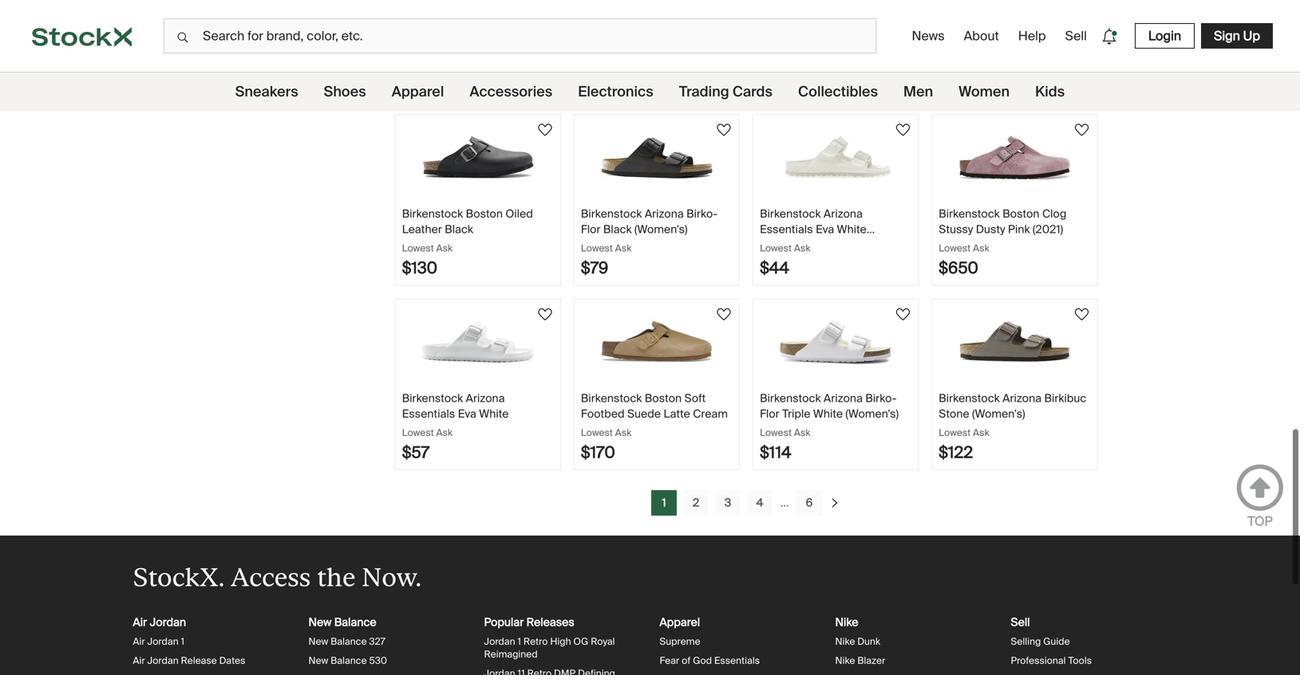 Task type: locate. For each thing, give the bounding box(es) containing it.
oiled up brown
[[985, 34, 1013, 49]]

lowest up $57
[[402, 424, 434, 436]]

apparel down shearling
[[392, 83, 444, 101]]

white down birkenstock arizona essentials eva white image
[[479, 404, 509, 418]]

leather up brown
[[1015, 34, 1055, 49]]

boston inside birkenstock boston clog stussy bone (2021)
[[645, 19, 682, 34]]

white for birkenstock arizona essentials eva white lowest ask $57
[[479, 404, 509, 418]]

flor up $79
[[581, 219, 601, 234]]

footbed inside the birkenstock boston soft footbed suede latte cream lowest ask $170
[[581, 404, 625, 418]]

birkenstock inside birkenstock boston clog stussy dusty pink (2021) lowest ask $650
[[939, 204, 1000, 218]]

essentials up lowest ask $44
[[760, 219, 813, 234]]

birkenstock inside birkenstock arizona birkibuc stone (women's) lowest ask $122
[[939, 388, 1000, 403]]

black up collectibles link
[[837, 34, 865, 49]]

stockx. access the now.
[[133, 560, 421, 589]]

essentials up $57
[[402, 404, 455, 418]]

sign
[[1214, 28, 1240, 44]]

soft inside the birkenstock boston soft footbed suede latte cream lowest ask $170
[[684, 388, 706, 403]]

0 vertical spatial soft
[[1042, 19, 1064, 34]]

essentials for birkenstock arizona essentials eva white (women's)
[[760, 219, 813, 234]]

guide
[[1043, 633, 1070, 645]]

1 vertical spatial air
[[133, 633, 145, 645]]

suede left latte
[[627, 404, 661, 418]]

ask inside lowest ask $44
[[794, 239, 810, 251]]

eva for birkenstock arizona essentials eva white lowest ask $57
[[458, 404, 476, 418]]

1 vertical spatial suede
[[627, 404, 661, 418]]

1 horizontal spatial (2021)
[[1033, 219, 1063, 234]]

boston up latte
[[645, 388, 682, 403]]

birkenstock up $79
[[581, 204, 642, 218]]

air down air jordan 1 link
[[133, 652, 145, 664]]

soft inside birkenstock boston soft footbed oiled leather tobacco brown $169
[[1042, 19, 1064, 34]]

stussy left 'dusty'
[[939, 219, 973, 234]]

follow image for $650
[[1072, 117, 1091, 136]]

eva down birkenstock arizona essentials eva white image
[[458, 404, 476, 418]]

(women's) right the "triple"
[[846, 404, 899, 418]]

1 horizontal spatial footbed
[[939, 34, 982, 49]]

white inside birkenstock arizona birko- flor triple white (women's) lowest ask $114
[[813, 404, 843, 418]]

new up new balance 327 link
[[308, 613, 332, 627]]

follow image right birkenstock arizona birko-flor triple white (women's) image
[[893, 302, 912, 321]]

sell selling guide professional tools
[[1011, 613, 1092, 664]]

essentials for birkenstock arizona essentials eva white lowest ask $57
[[402, 404, 455, 418]]

1 vertical spatial oiled
[[506, 204, 533, 218]]

stussy
[[581, 34, 615, 49], [939, 219, 973, 234]]

(women's) down the birkenstock arizona birko-flor black (women's) image
[[634, 219, 688, 234]]

2 new from the top
[[308, 633, 328, 645]]

$169
[[402, 70, 437, 91], [939, 70, 974, 91]]

arizona for lowest
[[824, 388, 863, 403]]

boston up mocha at the left top of page
[[466, 19, 503, 34]]

nike up the nike dunk link
[[835, 613, 858, 627]]

the
[[317, 560, 356, 589]]

apparel up the supreme
[[660, 613, 700, 627]]

0 horizontal spatial clog
[[684, 19, 709, 34]]

1 vertical spatial sell
[[1011, 613, 1030, 627]]

2 horizontal spatial black
[[837, 34, 865, 49]]

kids
[[1035, 83, 1065, 101]]

apparel link up the supreme
[[660, 613, 700, 627]]

leather up '$130' on the top of the page
[[402, 219, 442, 234]]

1 horizontal spatial 1
[[518, 633, 521, 645]]

top
[[1248, 510, 1273, 527]]

jordan up air jordan 1 link
[[150, 613, 186, 627]]

balance up 'new balance 530' link
[[331, 633, 367, 645]]

1 vertical spatial eva
[[816, 219, 834, 234]]

birko-
[[686, 204, 718, 218], [865, 388, 897, 403]]

blazer
[[857, 652, 885, 664]]

essentials up the $53
[[760, 34, 813, 49]]

1 vertical spatial new
[[308, 633, 328, 645]]

1 link
[[651, 488, 677, 513]]

eva inside birkenstock arizona essentials eva white (women's)
[[816, 219, 834, 234]]

lowest down stone
[[939, 424, 971, 436]]

sign up button
[[1201, 23, 1273, 49]]

1 vertical spatial apparel
[[660, 613, 700, 627]]

1 up reimagined
[[518, 633, 521, 645]]

1 horizontal spatial $169
[[939, 70, 974, 91]]

follow image down men link
[[893, 117, 912, 136]]

help link
[[1012, 21, 1052, 51]]

flor
[[581, 219, 601, 234], [760, 404, 780, 418]]

flor inside birkenstock arizona birko- flor black (women's) lowest ask $79
[[581, 219, 601, 234]]

birkenstock inside birkenstock arizona birko- flor black (women's) lowest ask $79
[[581, 204, 642, 218]]

boston inside birkenstock boston shearling suede mocha
[[466, 19, 503, 34]]

clog inside birkenstock boston clog stussy dusty pink (2021) lowest ask $650
[[1042, 204, 1067, 218]]

1 vertical spatial (2021)
[[1033, 219, 1063, 234]]

birkenstock arizona essentials eva white image
[[422, 309, 534, 369]]

0 vertical spatial stussy
[[581, 34, 615, 49]]

birkenstock for birkenstock boston clog stussy dusty pink (2021) lowest ask $650
[[939, 204, 1000, 218]]

sell left notification unread icon
[[1065, 28, 1087, 44]]

6
[[806, 493, 813, 508]]

apparel link
[[392, 73, 444, 111], [660, 613, 700, 627]]

follow image for $114
[[893, 302, 912, 321]]

nike down nike link at the right of the page
[[835, 633, 855, 645]]

0 vertical spatial leather
[[1015, 34, 1055, 49]]

1 horizontal spatial soft
[[1042, 19, 1064, 34]]

2 horizontal spatial 1
[[662, 493, 666, 508]]

0 horizontal spatial birko-
[[686, 204, 718, 218]]

0 vertical spatial nike
[[835, 613, 858, 627]]

new down new balance 327 link
[[308, 652, 328, 664]]

footbed up $170
[[581, 404, 625, 418]]

1 nike from the top
[[835, 613, 858, 627]]

arizona for $122
[[1003, 388, 1042, 403]]

soft left notification unread icon
[[1042, 19, 1064, 34]]

essentials inside apparel supreme fear of god essentials
[[714, 652, 760, 664]]

pink
[[1008, 219, 1030, 234]]

$53
[[760, 70, 788, 91]]

arizona for $57
[[466, 388, 505, 403]]

arizona inside birkenstock arizona birko- flor black (women's) lowest ask $79
[[645, 204, 684, 218]]

boston inside birkenstock boston clog stussy dusty pink (2021) lowest ask $650
[[1003, 204, 1040, 218]]

birkenstock for birkenstock arizona essentials eva black
[[760, 19, 821, 34]]

1 horizontal spatial flor
[[760, 404, 780, 418]]

apparel link down shearling
[[392, 73, 444, 111]]

follow image for $130
[[535, 117, 555, 136]]

follow image
[[714, 117, 734, 136], [1072, 117, 1091, 136], [714, 302, 734, 321]]

ask inside birkenstock arizona birko- flor triple white (women's) lowest ask $114
[[794, 424, 810, 436]]

0 horizontal spatial stussy
[[581, 34, 615, 49]]

apparel for apparel
[[392, 83, 444, 101]]

(2021) right pink
[[1033, 219, 1063, 234]]

boston for birkenstock boston soft footbed oiled leather tobacco brown $169
[[1003, 19, 1040, 34]]

black inside birkenstock boston oiled leather black lowest ask $130
[[445, 219, 473, 234]]

0 vertical spatial suede
[[454, 34, 487, 49]]

lowest inside birkenstock arizona essentials eva white lowest ask $57
[[402, 424, 434, 436]]

0 horizontal spatial apparel
[[392, 83, 444, 101]]

birkenstock up shearling
[[402, 19, 463, 34]]

arizona inside birkenstock arizona essentials eva white lowest ask $57
[[466, 388, 505, 403]]

arizona up collectibles link
[[824, 19, 863, 34]]

black for $130
[[445, 219, 473, 234]]

nike list
[[835, 613, 992, 676]]

1 vertical spatial birko-
[[865, 388, 897, 403]]

tab list containing 1
[[629, 480, 864, 514]]

boston for birkenstock boston clog stussy bone (2021)
[[645, 19, 682, 34]]

arizona left birkibuc
[[1003, 388, 1042, 403]]

$169 down shearling
[[402, 70, 437, 91]]

birkenstock up stone
[[939, 388, 1000, 403]]

footbed inside birkenstock boston soft footbed oiled leather tobacco brown $169
[[939, 34, 982, 49]]

0 vertical spatial new
[[308, 613, 332, 627]]

arizona
[[824, 19, 863, 34], [645, 204, 684, 218], [824, 204, 863, 218], [466, 388, 505, 403], [824, 388, 863, 403], [1003, 388, 1042, 403]]

accessories
[[470, 83, 553, 101]]

black down birkenstock boston oiled leather black image
[[445, 219, 473, 234]]

2 air from the top
[[133, 633, 145, 645]]

arizona down the birkenstock arizona birko-flor black (women's) image
[[645, 204, 684, 218]]

lowest up $79
[[581, 239, 613, 251]]

oiled down birkenstock boston oiled leather black image
[[506, 204, 533, 218]]

sell up selling
[[1011, 613, 1030, 627]]

0 vertical spatial apparel link
[[392, 73, 444, 111]]

birko- inside birkenstock arizona birko- flor triple white (women's) lowest ask $114
[[865, 388, 897, 403]]

birkenstock inside birkenstock boston shearling suede mocha
[[402, 19, 463, 34]]

tab list
[[629, 480, 864, 514]]

0 vertical spatial footbed
[[939, 34, 982, 49]]

birkenstock arizona birko-flor black (women's) image
[[601, 125, 713, 184]]

birkenstock up bone
[[581, 19, 642, 34]]

1 inside 'tab list'
[[662, 493, 666, 508]]

essentials right god
[[714, 652, 760, 664]]

birkenstock boston oiled leather black image
[[422, 125, 534, 184]]

1 vertical spatial stussy
[[939, 219, 973, 234]]

follow image right the birkenstock boston soft footbed suede latte cream "image"
[[714, 302, 734, 321]]

1 $169 from the left
[[402, 70, 437, 91]]

(2021)
[[648, 34, 679, 49], [1033, 219, 1063, 234]]

1 horizontal spatial sell link
[[1059, 21, 1093, 51]]

0 vertical spatial apparel
[[392, 83, 444, 101]]

1 horizontal spatial leather
[[1015, 34, 1055, 49]]

apparel
[[392, 83, 444, 101], [660, 613, 700, 627]]

fear of god essentials link
[[660, 652, 760, 664]]

jordan down air jordan 1 link
[[147, 652, 179, 664]]

lowest up $170
[[581, 424, 613, 436]]

nike blazer link
[[835, 652, 885, 664]]

follow image right birkenstock boston clog stussy dusty pink (2021) image
[[1072, 117, 1091, 136]]

lowest up '$130' on the top of the page
[[402, 239, 434, 251]]

white inside birkenstock arizona essentials eva white lowest ask $57
[[479, 404, 509, 418]]

1
[[662, 493, 666, 508], [181, 633, 184, 645], [518, 633, 521, 645]]

$44
[[760, 255, 789, 275]]

flor left the "triple"
[[760, 404, 780, 418]]

$169 inside birkenstock boston soft footbed oiled leather tobacco brown $169
[[939, 70, 974, 91]]

0 horizontal spatial footbed
[[581, 404, 625, 418]]

0 vertical spatial birko-
[[686, 204, 718, 218]]

clog
[[684, 19, 709, 34], [1042, 204, 1067, 218]]

arizona down birkenstock arizona essentials eva white (women's) image
[[824, 204, 863, 218]]

lowest inside birkenstock arizona birko- flor black (women's) lowest ask $79
[[581, 239, 613, 251]]

arizona inside birkenstock arizona birkibuc stone (women's) lowest ask $122
[[1003, 388, 1042, 403]]

2 link
[[683, 488, 709, 513]]

1 horizontal spatial sell
[[1065, 28, 1087, 44]]

follow image down accessories link
[[535, 117, 555, 136]]

0 horizontal spatial apparel link
[[392, 73, 444, 111]]

dunk
[[857, 633, 880, 645]]

nike
[[835, 613, 858, 627], [835, 633, 855, 645], [835, 652, 855, 664]]

login button
[[1135, 23, 1195, 49]]

boston
[[466, 19, 503, 34], [645, 19, 682, 34], [1003, 19, 1040, 34], [466, 204, 503, 218], [1003, 204, 1040, 218], [645, 388, 682, 403]]

eva inside birkenstock arizona essentials eva white lowest ask $57
[[458, 404, 476, 418]]

$650
[[939, 255, 978, 275]]

lowest inside birkenstock boston clog stussy dusty pink (2021) lowest ask $650
[[939, 239, 971, 251]]

1 vertical spatial footbed
[[581, 404, 625, 418]]

0 horizontal spatial flor
[[581, 219, 601, 234]]

1 vertical spatial flor
[[760, 404, 780, 418]]

0 vertical spatial eva
[[816, 34, 834, 49]]

birkenstock for birkenstock boston clog stussy bone (2021)
[[581, 19, 642, 34]]

clog up trading
[[684, 19, 709, 34]]

birkenstock inside birkenstock boston soft footbed oiled leather tobacco brown $169
[[939, 19, 1000, 34]]

birkenstock inside birkenstock arizona essentials eva white lowest ask $57
[[402, 388, 463, 403]]

white right the "triple"
[[813, 404, 843, 418]]

flor inside birkenstock arizona birko- flor triple white (women's) lowest ask $114
[[760, 404, 780, 418]]

black inside birkenstock arizona birko- flor black (women's) lowest ask $79
[[603, 219, 632, 234]]

soft up cream
[[684, 388, 706, 403]]

(women's) right stone
[[972, 404, 1025, 418]]

1 vertical spatial clog
[[1042, 204, 1067, 218]]

(2021) inside birkenstock boston clog stussy bone (2021)
[[648, 34, 679, 49]]

1 vertical spatial soft
[[684, 388, 706, 403]]

2 vertical spatial new
[[308, 652, 328, 664]]

birkenstock arizona birkibuc stone (women's) lowest ask $122
[[939, 388, 1086, 460]]

access
[[231, 560, 311, 589]]

nike down the nike dunk link
[[835, 652, 855, 664]]

birko- down the birkenstock arizona birko-flor black (women's) image
[[686, 204, 718, 218]]

birkenstock for birkenstock boston oiled leather black lowest ask $130
[[402, 204, 463, 218]]

1 horizontal spatial suede
[[627, 404, 661, 418]]

birkenstock for birkenstock boston soft footbed oiled leather tobacco brown $169
[[939, 19, 1000, 34]]

birkenstock boston clog stussy bone (2021)
[[581, 19, 709, 49]]

birkibuc
[[1044, 388, 1086, 403]]

boston up bone
[[645, 19, 682, 34]]

flor for $79
[[581, 219, 601, 234]]

white inside birkenstock arizona essentials eva white (women's)
[[837, 219, 867, 234]]

follow image
[[535, 117, 555, 136], [893, 117, 912, 136], [535, 302, 555, 321], [893, 302, 912, 321], [1072, 302, 1091, 321]]

new
[[308, 613, 332, 627], [308, 633, 328, 645], [308, 652, 328, 664]]

2 vertical spatial nike
[[835, 652, 855, 664]]

sell link
[[1059, 21, 1093, 51], [1011, 613, 1030, 627]]

0 horizontal spatial sell
[[1011, 613, 1030, 627]]

lowest inside birkenstock boston oiled leather black lowest ask $130
[[402, 239, 434, 251]]

apparel list
[[660, 613, 816, 676]]

2 vertical spatial air
[[133, 652, 145, 664]]

apparel inside apparel supreme fear of god essentials
[[660, 613, 700, 627]]

birkenstock arizona birko-flor triple white (women's) image
[[780, 309, 892, 369]]

clog inside birkenstock boston clog stussy bone (2021)
[[684, 19, 709, 34]]

0 vertical spatial sell link
[[1059, 21, 1093, 51]]

stussy inside birkenstock boston clog stussy dusty pink (2021) lowest ask $650
[[939, 219, 973, 234]]

balance up new balance 327 link
[[334, 613, 376, 627]]

sell link left notification unread icon
[[1059, 21, 1093, 51]]

birkenstock for birkenstock arizona essentials eva white lowest ask $57
[[402, 388, 463, 403]]

boston inside the birkenstock boston soft footbed suede latte cream lowest ask $170
[[645, 388, 682, 403]]

trading cards
[[679, 83, 773, 101]]

eva up collectibles
[[816, 34, 834, 49]]

lowest up $44 at the right top of page
[[760, 239, 792, 251]]

sell list
[[1011, 613, 1167, 676]]

suede left mocha at the left top of page
[[454, 34, 487, 49]]

birkenstock up tobacco
[[939, 19, 1000, 34]]

suede inside birkenstock boston shearling suede mocha
[[454, 34, 487, 49]]

essentials inside birkenstock arizona essentials eva white lowest ask $57
[[402, 404, 455, 418]]

birkenstock up '$130' on the top of the page
[[402, 204, 463, 218]]

0 vertical spatial oiled
[[985, 34, 1013, 49]]

arizona down birkenstock arizona birko-flor triple white (women's) image
[[824, 388, 863, 403]]

3 link
[[715, 488, 741, 513]]

0 horizontal spatial soft
[[684, 388, 706, 403]]

boston inside birkenstock boston oiled leather black lowest ask $130
[[466, 204, 503, 218]]

birkenstock boston soft footbed suede latte cream image
[[601, 309, 713, 369]]

birkenstock inside birkenstock boston oiled leather black lowest ask $130
[[402, 204, 463, 218]]

essentials inside birkenstock arizona essentials eva black
[[760, 34, 813, 49]]

dates
[[219, 652, 245, 664]]

1 horizontal spatial stussy
[[939, 219, 973, 234]]

birkenstock for birkenstock arizona birko- flor triple white (women's) lowest ask $114
[[760, 388, 821, 403]]

soft
[[1042, 19, 1064, 34], [684, 388, 706, 403]]

essentials
[[760, 34, 813, 49], [760, 219, 813, 234], [402, 404, 455, 418], [714, 652, 760, 664]]

0 horizontal spatial $169
[[402, 70, 437, 91]]

releases
[[526, 613, 574, 627]]

air down air jordan link
[[133, 633, 145, 645]]

nike dunk link
[[835, 633, 880, 645]]

men
[[903, 83, 933, 101]]

0 vertical spatial clog
[[684, 19, 709, 34]]

0 vertical spatial air
[[133, 613, 147, 627]]

stussy left bone
[[581, 34, 615, 49]]

balance down new balance 327 link
[[331, 652, 367, 664]]

1 up air jordan release dates link
[[181, 633, 184, 645]]

(women's) up $44 at the right top of page
[[760, 234, 813, 249]]

birko- down birkenstock arizona birko-flor triple white (women's) image
[[865, 388, 897, 403]]

+
[[258, 15, 264, 27]]

boston down birkenstock boston oiled leather black image
[[466, 204, 503, 218]]

footbed up tobacco
[[939, 34, 982, 49]]

follow image right birkenstock arizona essentials eva white image
[[535, 302, 555, 321]]

birkenstock inside birkenstock boston clog stussy bone (2021)
[[581, 19, 642, 34]]

birkenstock for birkenstock arizona essentials eva white (women's)
[[760, 204, 821, 218]]

boston up pink
[[1003, 204, 1040, 218]]

air
[[133, 613, 147, 627], [133, 633, 145, 645], [133, 652, 145, 664]]

1 vertical spatial leather
[[402, 219, 442, 234]]

essentials inside birkenstock arizona essentials eva white (women's)
[[760, 219, 813, 234]]

birkenstock up 'dusty'
[[939, 204, 1000, 218]]

1 horizontal spatial apparel link
[[660, 613, 700, 627]]

black up $79
[[603, 219, 632, 234]]

birkenstock inside the birkenstock boston soft footbed suede latte cream lowest ask $170
[[581, 388, 642, 403]]

birko- inside birkenstock arizona birko- flor black (women's) lowest ask $79
[[686, 204, 718, 218]]

2 $169 from the left
[[939, 70, 974, 91]]

sell inside the sell selling guide professional tools
[[1011, 613, 1030, 627]]

stockx logo link
[[0, 0, 164, 72]]

(women's)
[[634, 219, 688, 234], [760, 234, 813, 249], [846, 404, 899, 418], [972, 404, 1025, 418]]

1 vertical spatial nike
[[835, 633, 855, 645]]

apparel inside the product category switcher element
[[392, 83, 444, 101]]

$169 down tobacco
[[939, 70, 974, 91]]

0 horizontal spatial (2021)
[[648, 34, 679, 49]]

0 horizontal spatial suede
[[454, 34, 487, 49]]

1 horizontal spatial apparel
[[660, 613, 700, 627]]

birkenstock boston clog stussy dusty pink (2021) image
[[959, 125, 1071, 184]]

stussy for dusty
[[939, 219, 973, 234]]

follow image for $79
[[714, 117, 734, 136]]

new balance list
[[308, 613, 465, 676]]

eva inside birkenstock arizona essentials eva black
[[816, 34, 834, 49]]

stussy inside birkenstock boston clog stussy bone (2021)
[[581, 34, 615, 49]]

white down birkenstock arizona essentials eva white (women's) image
[[837, 219, 867, 234]]

triple
[[782, 404, 811, 418]]

lowest up $114
[[760, 424, 792, 436]]

shoes
[[324, 83, 366, 101]]

now.
[[362, 560, 421, 589]]

ask inside birkenstock boston oiled leather black lowest ask $130
[[436, 239, 453, 251]]

clog down birkenstock boston clog stussy dusty pink (2021) image
[[1042, 204, 1067, 218]]

arizona inside birkenstock arizona birko- flor triple white (women's) lowest ask $114
[[824, 388, 863, 403]]

lowest up $650
[[939, 239, 971, 251]]

follow image right "birkenstock arizona birkibuc stone (women's)" image
[[1072, 302, 1091, 321]]

oiled inside birkenstock boston oiled leather black lowest ask $130
[[506, 204, 533, 218]]

1 inside popular releases jordan 1 retro high og royal reimagined
[[518, 633, 521, 645]]

1 horizontal spatial clog
[[1042, 204, 1067, 218]]

new down the new balance link
[[308, 633, 328, 645]]

soft for ask
[[684, 388, 706, 403]]

1 horizontal spatial black
[[603, 219, 632, 234]]

follow image down the trading cards
[[714, 117, 734, 136]]

women
[[959, 83, 1010, 101]]

god
[[693, 652, 712, 664]]

0 vertical spatial flor
[[581, 219, 601, 234]]

birkenstock up the "triple"
[[760, 388, 821, 403]]

stockx.
[[133, 560, 224, 589]]

(women's) inside birkenstock arizona birkibuc stone (women's) lowest ask $122
[[972, 404, 1025, 418]]

birkenstock up $170
[[581, 388, 642, 403]]

birkenstock inside birkenstock arizona essentials eva black
[[760, 19, 821, 34]]

0 horizontal spatial leather
[[402, 219, 442, 234]]

0 horizontal spatial 1
[[181, 633, 184, 645]]

1 vertical spatial sell link
[[1011, 613, 1030, 627]]

0 vertical spatial sell
[[1065, 28, 1087, 44]]

birkenstock inside birkenstock arizona essentials eva white (women's)
[[760, 204, 821, 218]]

birkenstock inside birkenstock arizona birko- flor triple white (women's) lowest ask $114
[[760, 388, 821, 403]]

2 vertical spatial balance
[[331, 652, 367, 664]]

sell
[[1065, 28, 1087, 44], [1011, 613, 1030, 627]]

boston inside birkenstock boston soft footbed oiled leather tobacco brown $169
[[1003, 19, 1040, 34]]

help
[[1018, 28, 1046, 44]]

(2021) right bone
[[648, 34, 679, 49]]

boston for birkenstock boston soft footbed suede latte cream lowest ask $170
[[645, 388, 682, 403]]

arizona down birkenstock arizona essentials eva white image
[[466, 388, 505, 403]]

1 horizontal spatial oiled
[[985, 34, 1013, 49]]

air up air jordan 1 link
[[133, 613, 147, 627]]

0 horizontal spatial oiled
[[506, 204, 533, 218]]

professional tools link
[[1011, 652, 1092, 664]]

0 vertical spatial (2021)
[[648, 34, 679, 49]]

birkenstock up $57
[[402, 388, 463, 403]]

2 vertical spatial eva
[[458, 404, 476, 418]]

lowest inside birkenstock arizona birko- flor triple white (women's) lowest ask $114
[[760, 424, 792, 436]]

530
[[369, 652, 387, 664]]

0 horizontal spatial black
[[445, 219, 473, 234]]

1 horizontal spatial birko-
[[865, 388, 897, 403]]

(women's) inside birkenstock arizona birko- flor black (women's) lowest ask $79
[[634, 219, 688, 234]]

jordan
[[150, 613, 186, 627], [147, 633, 179, 645], [484, 633, 515, 645], [147, 652, 179, 664]]

1 left 2
[[662, 493, 666, 508]]



Task type: vqa. For each thing, say whether or not it's contained in the screenshot.


Task type: describe. For each thing, give the bounding box(es) containing it.
arizona inside birkenstock arizona essentials eva white (women's)
[[824, 204, 863, 218]]

trading cards link
[[679, 73, 773, 111]]

(2021) inside birkenstock boston clog stussy dusty pink (2021) lowest ask $650
[[1033, 219, 1063, 234]]

leather inside birkenstock boston soft footbed oiled leather tobacco brown $169
[[1015, 34, 1055, 49]]

new balance 530 link
[[308, 652, 387, 664]]

high
[[550, 633, 571, 645]]

2
[[693, 493, 699, 508]]

4 link
[[747, 488, 773, 513]]

new balance link
[[308, 613, 376, 627]]

birkenstock arizona birko- flor triple white (women's) lowest ask $114
[[760, 388, 899, 460]]

royal
[[591, 633, 615, 645]]

lowest inside lowest ask $44
[[760, 239, 792, 251]]

birkenstock boston oiled leather black lowest ask $130
[[402, 204, 533, 275]]

0 horizontal spatial sell link
[[1011, 613, 1030, 627]]

6 link
[[797, 488, 822, 513]]

1 inside air jordan air jordan 1 air jordan release dates
[[181, 633, 184, 645]]

oiled inside birkenstock boston soft footbed oiled leather tobacco brown $169
[[985, 34, 1013, 49]]

shoes link
[[324, 73, 366, 111]]

birkenstock arizona essentials eva white (women's) image
[[780, 125, 892, 184]]

ask inside birkenstock arizona essentials eva white lowest ask $57
[[436, 424, 453, 436]]

$170
[[581, 440, 615, 460]]

boston for birkenstock boston clog stussy dusty pink (2021) lowest ask $650
[[1003, 204, 1040, 218]]

electronics link
[[578, 73, 653, 111]]

supreme link
[[660, 633, 700, 645]]

jordan 1 retro high og royal reimagined link
[[484, 633, 615, 658]]

black inside birkenstock arizona essentials eva black
[[837, 34, 865, 49]]

3 new from the top
[[308, 652, 328, 664]]

sell for sell
[[1065, 28, 1087, 44]]

jordan down air jordan link
[[147, 633, 179, 645]]

(women's) inside birkenstock arizona birko- flor triple white (women's) lowest ask $114
[[846, 404, 899, 418]]

stussy for bone
[[581, 34, 615, 49]]

birkenstock boston soft footbed suede latte cream lowest ask $170
[[581, 388, 728, 460]]

$114
[[760, 440, 791, 460]]

3
[[725, 493, 731, 508]]

leather inside birkenstock boston oiled leather black lowest ask $130
[[402, 219, 442, 234]]

trading
[[679, 83, 729, 101]]

ask inside birkenstock arizona birkibuc stone (women's) lowest ask $122
[[973, 424, 989, 436]]

$1500 +
[[228, 15, 264, 27]]

birkenstock arizona birko- flor black (women's) lowest ask $79
[[581, 204, 718, 275]]

jordan inside popular releases jordan 1 retro high og royal reimagined
[[484, 633, 515, 645]]

tools
[[1068, 652, 1092, 664]]

birkenstock arizona essentials eva white (women's)
[[760, 204, 867, 249]]

collectibles link
[[798, 73, 878, 111]]

1 air from the top
[[133, 613, 147, 627]]

...
[[781, 493, 789, 508]]

eva for birkenstock arizona essentials eva white (women's)
[[816, 219, 834, 234]]

kids link
[[1035, 73, 1065, 111]]

flor for ask
[[760, 404, 780, 418]]

air jordan 1 link
[[133, 633, 184, 645]]

retro
[[523, 633, 548, 645]]

nike link
[[835, 613, 858, 627]]

suede inside the birkenstock boston soft footbed suede latte cream lowest ask $170
[[627, 404, 661, 418]]

birkenstock boston clog stussy dusty pink (2021) lowest ask $650
[[939, 204, 1067, 275]]

women link
[[959, 73, 1010, 111]]

$1500
[[228, 15, 255, 27]]

follow image for $57
[[535, 302, 555, 321]]

$130
[[402, 255, 437, 275]]

sell for sell selling guide professional tools
[[1011, 613, 1030, 627]]

essentials for birkenstock arizona essentials eva black
[[760, 34, 813, 49]]

birkenstock for birkenstock arizona birkibuc stone (women's) lowest ask $122
[[939, 388, 1000, 403]]

birko- for $79
[[686, 204, 718, 218]]

$122
[[939, 440, 973, 460]]

lowest inside birkenstock arizona birkibuc stone (women's) lowest ask $122
[[939, 424, 971, 436]]

clog for birkenstock boston clog stussy dusty pink (2021) lowest ask $650
[[1042, 204, 1067, 218]]

popular
[[484, 613, 524, 627]]

clog for birkenstock boston clog stussy bone (2021)
[[684, 19, 709, 34]]

1 new from the top
[[308, 613, 332, 627]]

ask inside birkenstock boston clog stussy dusty pink (2021) lowest ask $650
[[973, 239, 989, 251]]

electronics
[[578, 83, 653, 101]]

supreme
[[660, 633, 700, 645]]

follow image for $44
[[893, 117, 912, 136]]

sneakers link
[[235, 73, 298, 111]]

1 vertical spatial balance
[[331, 633, 367, 645]]

ask inside birkenstock arizona birko- flor black (women's) lowest ask $79
[[615, 239, 632, 251]]

$545
[[581, 70, 620, 91]]

footbed for ask
[[581, 404, 625, 418]]

follow image for $170
[[714, 302, 734, 321]]

boston for birkenstock boston oiled leather black lowest ask $130
[[466, 204, 503, 218]]

about
[[964, 28, 999, 44]]

0 vertical spatial balance
[[334, 613, 376, 627]]

footbed for $169
[[939, 34, 982, 49]]

soft for $169
[[1042, 19, 1064, 34]]

release
[[181, 652, 217, 664]]

(women's) inside birkenstock arizona essentials eva white (women's)
[[760, 234, 813, 249]]

3 nike from the top
[[835, 652, 855, 664]]

3 air from the top
[[133, 652, 145, 664]]

login
[[1148, 28, 1181, 44]]

1 vertical spatial apparel link
[[660, 613, 700, 627]]

notification unread icon image
[[1098, 25, 1120, 48]]

cards
[[733, 83, 773, 101]]

arizona inside birkenstock arizona essentials eva black
[[824, 19, 863, 34]]

birkenstock arizona birkibuc stone (women's) image
[[959, 309, 1071, 369]]

popular releases link
[[484, 613, 574, 627]]

lowest ask $44
[[760, 239, 810, 275]]

tobacco
[[939, 49, 983, 64]]

brown
[[986, 49, 1019, 64]]

sign up
[[1214, 28, 1260, 44]]

new balance 327 link
[[308, 633, 386, 645]]

black for $79
[[603, 219, 632, 234]]

follow image for $122
[[1072, 302, 1091, 321]]

Search... search field
[[164, 18, 877, 53]]

news
[[912, 28, 945, 44]]

product category switcher element
[[0, 73, 1300, 111]]

eva for birkenstock arizona essentials eva black
[[816, 34, 834, 49]]

new balance new balance 327 new balance 530
[[308, 613, 387, 664]]

boston for birkenstock boston shearling suede mocha
[[466, 19, 503, 34]]

men link
[[903, 73, 933, 111]]

up
[[1243, 28, 1260, 44]]

about link
[[957, 21, 1005, 51]]

arizona for ask
[[645, 204, 684, 218]]

$79
[[581, 255, 608, 275]]

selling guide link
[[1011, 633, 1070, 645]]

327
[[369, 633, 386, 645]]

dusty
[[976, 219, 1005, 234]]

og
[[573, 633, 588, 645]]

birkenstock for birkenstock boston soft footbed suede latte cream lowest ask $170
[[581, 388, 642, 403]]

4
[[756, 493, 763, 508]]

popular releases jordan 1 retro high og royal reimagined
[[484, 613, 615, 658]]

stockx logo image
[[32, 27, 132, 47]]

next image
[[829, 492, 841, 509]]

selling
[[1011, 633, 1041, 645]]

birkenstock arizona essentials eva black
[[760, 19, 865, 49]]

lowest inside the birkenstock boston soft footbed suede latte cream lowest ask $170
[[581, 424, 613, 436]]

back to top image
[[1236, 461, 1284, 509]]

accessories link
[[470, 73, 553, 111]]

birkenstock for birkenstock arizona birko- flor black (women's) lowest ask $79
[[581, 204, 642, 218]]

white for birkenstock arizona essentials eva white (women's)
[[837, 219, 867, 234]]

birko- for ask
[[865, 388, 897, 403]]

apparel for apparel supreme fear of god essentials
[[660, 613, 700, 627]]

apparel supreme fear of god essentials
[[660, 613, 760, 664]]

birkenstock for birkenstock boston shearling suede mocha
[[402, 19, 463, 34]]

reimagined
[[484, 646, 538, 658]]

latte
[[664, 404, 690, 418]]

birkenstock boston soft footbed oiled leather tobacco brown $169
[[939, 19, 1064, 91]]

of
[[682, 652, 691, 664]]

ask inside the birkenstock boston soft footbed suede latte cream lowest ask $170
[[615, 424, 632, 436]]

air jordan air jordan 1 air jordan release dates
[[133, 613, 245, 664]]

stone
[[939, 404, 969, 418]]

shearling
[[402, 34, 451, 49]]

news link
[[905, 21, 951, 51]]

popular releases list
[[484, 613, 640, 676]]

2 nike from the top
[[835, 633, 855, 645]]

nike nike dunk nike blazer
[[835, 613, 885, 664]]

air jordan link
[[133, 613, 186, 627]]

air jordan list
[[133, 613, 289, 676]]



